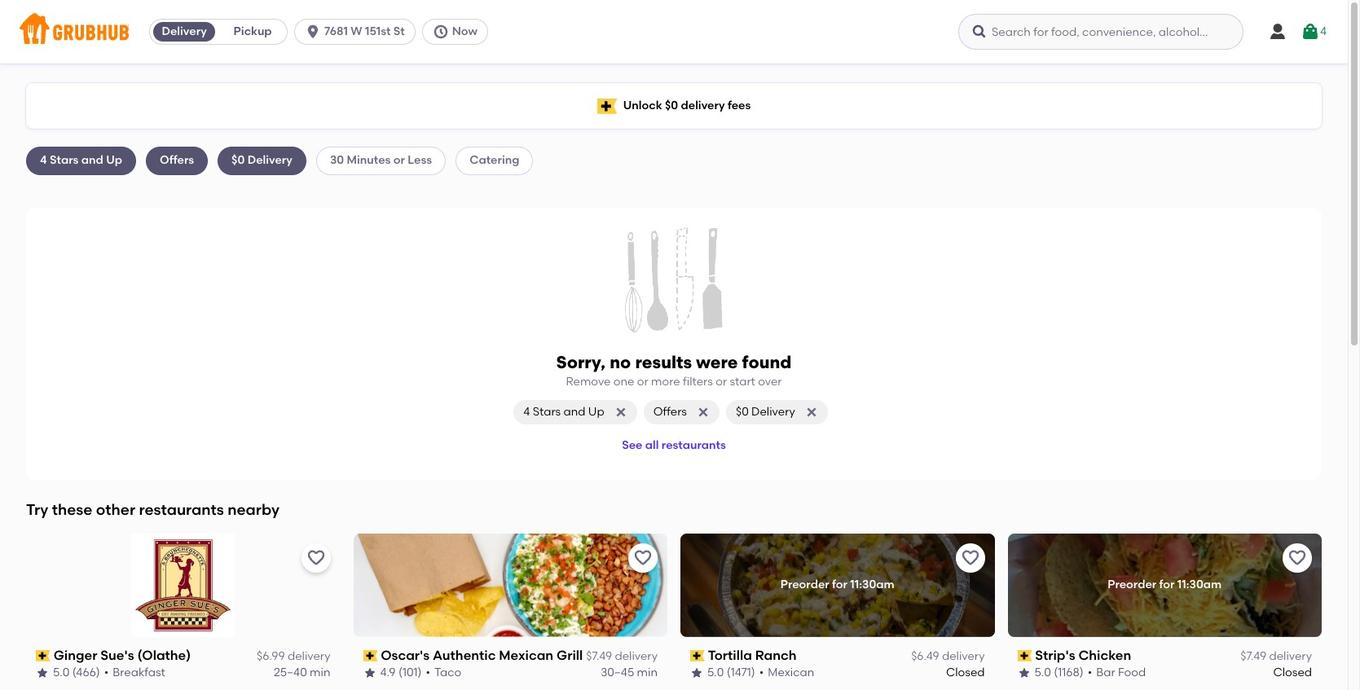 Task type: locate. For each thing, give the bounding box(es) containing it.
1 closed from the left
[[947, 666, 985, 680]]

2 vertical spatial delivery
[[752, 405, 796, 419]]

• for authentic
[[426, 666, 430, 680]]

and inside button
[[564, 405, 586, 419]]

1 horizontal spatial stars
[[533, 405, 561, 419]]

delivery
[[162, 24, 207, 38], [248, 154, 293, 167], [752, 405, 796, 419]]

5.0 (466)
[[53, 666, 100, 680]]

2 horizontal spatial or
[[716, 375, 727, 389]]

1 min from the left
[[310, 666, 331, 680]]

star icon image left 5.0 (466)
[[36, 667, 49, 680]]

save this restaurant button for ginger sue's (olathe)
[[301, 543, 331, 573]]

delivery left pickup
[[162, 24, 207, 38]]

results
[[635, 352, 692, 373]]

1 $7.49 from the left
[[586, 650, 612, 663]]

2 $7.49 from the left
[[1241, 650, 1267, 663]]

min for ginger sue's (olathe)
[[310, 666, 331, 680]]

mexican
[[499, 648, 554, 663], [768, 666, 815, 680]]

2 5.0 from the left
[[708, 666, 724, 680]]

stars
[[50, 154, 79, 167], [533, 405, 561, 419]]

$7.49 for oscar's authentic mexican grill
[[586, 650, 612, 663]]

0 horizontal spatial preorder for 11:30am
[[781, 578, 895, 592]]

2 11:30am from the left
[[1178, 578, 1222, 592]]

preorder for tortilla ranch
[[781, 578, 830, 592]]

3 save this restaurant button from the left
[[956, 543, 985, 573]]

star icon image for ginger sue's (olathe)
[[36, 667, 49, 680]]

3 star icon image from the left
[[691, 667, 704, 680]]

$7.49
[[586, 650, 612, 663], [1241, 650, 1267, 663]]

0 horizontal spatial mexican
[[499, 648, 554, 663]]

tortilla
[[708, 648, 752, 663]]

$0 delivery down over
[[736, 405, 796, 419]]

1 vertical spatial up
[[589, 405, 605, 419]]

0 horizontal spatial $0
[[232, 154, 245, 167]]

1 for from the left
[[832, 578, 848, 592]]

25–40 min
[[274, 666, 331, 680]]

1 vertical spatial stars
[[533, 405, 561, 419]]

0 vertical spatial offers
[[160, 154, 194, 167]]

restaurants down offers button
[[662, 439, 726, 453]]

offers
[[160, 154, 194, 167], [654, 405, 687, 419]]

for
[[832, 578, 848, 592], [1160, 578, 1175, 592]]

4 inside 4 stars and up button
[[524, 405, 530, 419]]

svg image for 7681 w 151st st
[[305, 24, 321, 40]]

strip's chicken
[[1036, 648, 1132, 663]]

svg image for 4
[[1301, 22, 1321, 42]]

offers button
[[644, 401, 720, 425]]

closed
[[947, 666, 985, 680], [1274, 666, 1313, 680]]

4 star icon image from the left
[[1018, 667, 1031, 680]]

7681 w 151st st button
[[294, 19, 422, 45]]

other
[[96, 501, 135, 520]]

main navigation navigation
[[0, 0, 1348, 64]]

1 horizontal spatial $7.49 delivery
[[1241, 650, 1313, 663]]

1 horizontal spatial for
[[1160, 578, 1175, 592]]

$0 delivery inside $0 delivery button
[[736, 405, 796, 419]]

save this restaurant image for (olathe)
[[306, 548, 326, 568]]

catering
[[470, 154, 520, 167]]

oscar's authentic mexican grill logo image
[[353, 534, 668, 637]]

food
[[1119, 666, 1146, 680]]

and
[[81, 154, 103, 167], [564, 405, 586, 419]]

30
[[330, 154, 344, 167]]

for for chicken
[[1160, 578, 1175, 592]]

2 save this restaurant image from the left
[[633, 548, 653, 568]]

•
[[104, 666, 109, 680], [426, 666, 430, 680], [760, 666, 764, 680], [1088, 666, 1093, 680]]

or left less
[[394, 154, 405, 167]]

1 horizontal spatial 4 stars and up
[[524, 405, 605, 419]]

subscription pass image left ginger
[[36, 650, 50, 662]]

1 vertical spatial 4 stars and up
[[524, 405, 605, 419]]

5.0 for tortilla ranch
[[708, 666, 724, 680]]

subscription pass image
[[36, 650, 50, 662], [691, 650, 705, 662]]

5.0 down "strip's"
[[1035, 666, 1052, 680]]

(466)
[[72, 666, 100, 680]]

save this restaurant button for strip's chicken
[[1283, 543, 1313, 573]]

1 vertical spatial delivery
[[248, 154, 293, 167]]

4 • from the left
[[1088, 666, 1093, 680]]

up inside button
[[589, 405, 605, 419]]

1 horizontal spatial $7.49
[[1241, 650, 1267, 663]]

1 vertical spatial mexican
[[768, 666, 815, 680]]

0 horizontal spatial subscription pass image
[[36, 650, 50, 662]]

1 vertical spatial offers
[[654, 405, 687, 419]]

bar
[[1097, 666, 1116, 680]]

min right 30–45
[[637, 666, 658, 680]]

these
[[52, 501, 92, 520]]

1 horizontal spatial 5.0
[[708, 666, 724, 680]]

up
[[106, 154, 122, 167], [589, 405, 605, 419]]

4.9
[[380, 666, 396, 680]]

$7.49 delivery
[[586, 650, 658, 663], [1241, 650, 1313, 663]]

min right '25–40'
[[310, 666, 331, 680]]

subscription pass image left "strip's"
[[1018, 650, 1032, 662]]

svg image inside 7681 w 151st st 'button'
[[305, 24, 321, 40]]

2 horizontal spatial 5.0
[[1035, 666, 1052, 680]]

0 horizontal spatial 5.0
[[53, 666, 70, 680]]

5.0
[[53, 666, 70, 680], [708, 666, 724, 680], [1035, 666, 1052, 680]]

1 horizontal spatial $0 delivery
[[736, 405, 796, 419]]

grubhub plus flag logo image
[[597, 98, 617, 114]]

0 vertical spatial mexican
[[499, 648, 554, 663]]

svg image
[[1269, 22, 1288, 42], [433, 24, 449, 40], [972, 24, 988, 40], [614, 406, 627, 419], [697, 406, 710, 419]]

less
[[408, 154, 432, 167]]

4 save this restaurant button from the left
[[1283, 543, 1313, 573]]

1 11:30am from the left
[[851, 578, 895, 592]]

2 preorder from the left
[[1108, 578, 1157, 592]]

(101)
[[399, 666, 422, 680]]

2 horizontal spatial svg image
[[1301, 22, 1321, 42]]

• mexican
[[760, 666, 815, 680]]

2 horizontal spatial save this restaurant image
[[961, 548, 980, 568]]

2 vertical spatial $0
[[736, 405, 749, 419]]

unlock $0 delivery fees
[[623, 99, 751, 112]]

0 horizontal spatial svg image
[[305, 24, 321, 40]]

restaurants
[[662, 439, 726, 453], [139, 501, 224, 520]]

1 save this restaurant button from the left
[[301, 543, 331, 573]]

2 horizontal spatial $0
[[736, 405, 749, 419]]

1 horizontal spatial save this restaurant image
[[633, 548, 653, 568]]

1 horizontal spatial closed
[[1274, 666, 1313, 680]]

0 horizontal spatial $7.49
[[586, 650, 612, 663]]

save this restaurant button for oscar's authentic mexican grill
[[629, 543, 658, 573]]

save this restaurant image
[[306, 548, 326, 568], [633, 548, 653, 568], [961, 548, 980, 568]]

ranch
[[756, 648, 797, 663]]

0 vertical spatial 4
[[1321, 24, 1327, 38]]

1 preorder from the left
[[781, 578, 830, 592]]

star icon image left 5.0 (1471)
[[691, 667, 704, 680]]

0 horizontal spatial $0 delivery
[[232, 154, 293, 167]]

0 vertical spatial stars
[[50, 154, 79, 167]]

• right (101)
[[426, 666, 430, 680]]

3 • from the left
[[760, 666, 764, 680]]

subscription pass image left the tortilla
[[691, 650, 705, 662]]

preorder up ranch
[[781, 578, 830, 592]]

0 horizontal spatial delivery
[[162, 24, 207, 38]]

(1168)
[[1054, 666, 1084, 680]]

2 vertical spatial 4
[[524, 405, 530, 419]]

3 5.0 from the left
[[1035, 666, 1052, 680]]

1 subscription pass image from the left
[[363, 650, 378, 662]]

2 • from the left
[[426, 666, 430, 680]]

11:30am
[[851, 578, 895, 592], [1178, 578, 1222, 592]]

2 subscription pass image from the left
[[1018, 650, 1032, 662]]

5.0 down ginger
[[53, 666, 70, 680]]

1 horizontal spatial offers
[[654, 405, 687, 419]]

1 horizontal spatial subscription pass image
[[691, 650, 705, 662]]

1 horizontal spatial min
[[637, 666, 658, 680]]

mexican down ranch
[[768, 666, 815, 680]]

delivery left 30
[[248, 154, 293, 167]]

chicken
[[1079, 648, 1132, 663]]

1 horizontal spatial up
[[589, 405, 605, 419]]

0 horizontal spatial 4 stars and up
[[40, 154, 122, 167]]

2 min from the left
[[637, 666, 658, 680]]

0 horizontal spatial $7.49 delivery
[[586, 650, 658, 663]]

breakfast
[[113, 666, 165, 680]]

1 $7.49 delivery from the left
[[586, 650, 658, 663]]

subscription pass image for tortilla ranch
[[691, 650, 705, 662]]

restaurants right other
[[139, 501, 224, 520]]

• left bar
[[1088, 666, 1093, 680]]

(1471)
[[727, 666, 756, 680]]

0 horizontal spatial subscription pass image
[[363, 650, 378, 662]]

0 vertical spatial $0 delivery
[[232, 154, 293, 167]]

1 preorder for 11:30am from the left
[[781, 578, 895, 592]]

save this restaurant button for tortilla ranch
[[956, 543, 985, 573]]

2 star icon image from the left
[[363, 667, 376, 680]]

preorder for 11:30am for tortilla ranch
[[781, 578, 895, 592]]

1 vertical spatial and
[[564, 405, 586, 419]]

2 preorder for 11:30am from the left
[[1108, 578, 1222, 592]]

2 horizontal spatial 4
[[1321, 24, 1327, 38]]

4 stars and up
[[40, 154, 122, 167], [524, 405, 605, 419]]

delivery
[[681, 99, 725, 112], [288, 650, 331, 663], [615, 650, 658, 663], [942, 650, 985, 663], [1270, 650, 1313, 663]]

subscription pass image left oscar's
[[363, 650, 378, 662]]

subscription pass image
[[363, 650, 378, 662], [1018, 650, 1032, 662]]

taco
[[435, 666, 462, 680]]

4
[[1321, 24, 1327, 38], [40, 154, 47, 167], [524, 405, 530, 419]]

Search for food, convenience, alcohol... search field
[[959, 14, 1244, 50]]

2 closed from the left
[[1274, 666, 1313, 680]]

oscar's authentic mexican grill
[[381, 648, 583, 663]]

0 horizontal spatial or
[[394, 154, 405, 167]]

0 vertical spatial $0
[[665, 99, 678, 112]]

svg image inside $0 delivery button
[[805, 406, 818, 419]]

4 stars and up inside button
[[524, 405, 605, 419]]

0 vertical spatial up
[[106, 154, 122, 167]]

or down were
[[716, 375, 727, 389]]

2 save this restaurant button from the left
[[629, 543, 658, 573]]

svg image inside 4 button
[[1301, 22, 1321, 42]]

1 horizontal spatial svg image
[[805, 406, 818, 419]]

0 vertical spatial restaurants
[[662, 439, 726, 453]]

preorder
[[781, 578, 830, 592], [1108, 578, 1157, 592]]

2 subscription pass image from the left
[[691, 650, 705, 662]]

preorder for 11:30am
[[781, 578, 895, 592], [1108, 578, 1222, 592]]

svg image inside now button
[[433, 24, 449, 40]]

1 5.0 from the left
[[53, 666, 70, 680]]

• right (466)
[[104, 666, 109, 680]]

1 horizontal spatial preorder for 11:30am
[[1108, 578, 1222, 592]]

authentic
[[433, 648, 496, 663]]

0 horizontal spatial up
[[106, 154, 122, 167]]

0 horizontal spatial for
[[832, 578, 848, 592]]

ginger sue's (olathe) logo image
[[131, 534, 235, 637]]

0 horizontal spatial preorder
[[781, 578, 830, 592]]

$0
[[665, 99, 678, 112], [232, 154, 245, 167], [736, 405, 749, 419]]

1 horizontal spatial 4
[[524, 405, 530, 419]]

$0 delivery left 30
[[232, 154, 293, 167]]

0 horizontal spatial min
[[310, 666, 331, 680]]

2 horizontal spatial delivery
[[752, 405, 796, 419]]

no results image
[[625, 227, 723, 333]]

0 horizontal spatial 4
[[40, 154, 47, 167]]

delivery down over
[[752, 405, 796, 419]]

ginger sue's (olathe)
[[54, 648, 191, 663]]

1 subscription pass image from the left
[[36, 650, 50, 662]]

1 vertical spatial $0 delivery
[[736, 405, 796, 419]]

0 vertical spatial 4 stars and up
[[40, 154, 122, 167]]

star icon image left 4.9
[[363, 667, 376, 680]]

0 vertical spatial delivery
[[162, 24, 207, 38]]

30 minutes or less
[[330, 154, 432, 167]]

1 save this restaurant image from the left
[[306, 548, 326, 568]]

over
[[758, 375, 782, 389]]

or right one
[[637, 375, 649, 389]]

1 horizontal spatial $0
[[665, 99, 678, 112]]

star icon image left 5.0 (1168)
[[1018, 667, 1031, 680]]

start
[[730, 375, 756, 389]]

1 horizontal spatial subscription pass image
[[1018, 650, 1032, 662]]

1 horizontal spatial preorder
[[1108, 578, 1157, 592]]

0 horizontal spatial save this restaurant image
[[306, 548, 326, 568]]

1 horizontal spatial and
[[564, 405, 586, 419]]

$0 delivery
[[232, 154, 293, 167], [736, 405, 796, 419]]

subscription pass image for ginger sue's (olathe)
[[36, 650, 50, 662]]

1 star icon image from the left
[[36, 667, 49, 680]]

1 vertical spatial restaurants
[[139, 501, 224, 520]]

$7.49 delivery for oscar's authentic mexican grill
[[586, 650, 658, 663]]

preorder up chicken
[[1108, 578, 1157, 592]]

2 for from the left
[[1160, 578, 1175, 592]]

min
[[310, 666, 331, 680], [637, 666, 658, 680]]

1 horizontal spatial restaurants
[[662, 439, 726, 453]]

$7.49 delivery for strip's chicken
[[1241, 650, 1313, 663]]

$6.49 delivery
[[912, 650, 985, 663]]

svg image inside 4 stars and up button
[[614, 406, 627, 419]]

• down tortilla ranch
[[760, 666, 764, 680]]

star icon image
[[36, 667, 49, 680], [363, 667, 376, 680], [691, 667, 704, 680], [1018, 667, 1031, 680]]

save this restaurant button
[[301, 543, 331, 573], [629, 543, 658, 573], [956, 543, 985, 573], [1283, 543, 1313, 573]]

0 vertical spatial and
[[81, 154, 103, 167]]

0 horizontal spatial 11:30am
[[851, 578, 895, 592]]

svg image
[[1301, 22, 1321, 42], [305, 24, 321, 40], [805, 406, 818, 419]]

1 • from the left
[[104, 666, 109, 680]]

1 horizontal spatial 11:30am
[[1178, 578, 1222, 592]]

2 $7.49 delivery from the left
[[1241, 650, 1313, 663]]

0 horizontal spatial closed
[[947, 666, 985, 680]]

5.0 down the tortilla
[[708, 666, 724, 680]]

mexican left 'grill'
[[499, 648, 554, 663]]



Task type: describe. For each thing, give the bounding box(es) containing it.
$7.49 for strip's chicken
[[1241, 650, 1267, 663]]

preorder for 11:30am for strip's chicken
[[1108, 578, 1222, 592]]

offers inside button
[[654, 405, 687, 419]]

1 horizontal spatial or
[[637, 375, 649, 389]]

$6.99
[[257, 650, 285, 663]]

remove
[[566, 375, 611, 389]]

11:30am for strip's chicken
[[1178, 578, 1222, 592]]

1 vertical spatial 4
[[40, 154, 47, 167]]

delivery for oscar's authentic mexican grill
[[615, 650, 658, 663]]

subscription pass image for oscar's authentic mexican grill
[[363, 650, 378, 662]]

4 inside 4 button
[[1321, 24, 1327, 38]]

5.0 for strip's chicken
[[1035, 666, 1052, 680]]

sorry,
[[556, 352, 606, 373]]

sorry, no results were found remove one or more filters or start over
[[556, 352, 792, 389]]

7681 w 151st st
[[325, 24, 405, 38]]

see all restaurants
[[622, 439, 726, 453]]

$0 inside $0 delivery button
[[736, 405, 749, 419]]

no
[[610, 352, 631, 373]]

nearby
[[228, 501, 280, 520]]

delivery button
[[150, 19, 219, 45]]

save this restaurant image for mexican
[[633, 548, 653, 568]]

1 vertical spatial $0
[[232, 154, 245, 167]]

now
[[452, 24, 478, 38]]

5.0 (1471)
[[708, 666, 756, 680]]

pickup
[[234, 24, 272, 38]]

delivery for strip's chicken
[[1270, 650, 1313, 663]]

1 horizontal spatial mexican
[[768, 666, 815, 680]]

delivery inside main navigation navigation
[[162, 24, 207, 38]]

sue's
[[100, 648, 134, 663]]

stars inside button
[[533, 405, 561, 419]]

11:30am for tortilla ranch
[[851, 578, 895, 592]]

30–45 min
[[601, 666, 658, 680]]

pickup button
[[219, 19, 287, 45]]

• bar food
[[1088, 666, 1146, 680]]

0 horizontal spatial offers
[[160, 154, 194, 167]]

save this restaurant image
[[1288, 548, 1308, 568]]

151st
[[365, 24, 391, 38]]

st
[[394, 24, 405, 38]]

star icon image for tortilla ranch
[[691, 667, 704, 680]]

0 horizontal spatial and
[[81, 154, 103, 167]]

unlock
[[623, 99, 662, 112]]

$6.99 delivery
[[257, 650, 331, 663]]

closed for tortilla ranch
[[947, 666, 985, 680]]

filters
[[683, 375, 713, 389]]

$6.49
[[912, 650, 940, 663]]

• for ranch
[[760, 666, 764, 680]]

all
[[646, 439, 659, 453]]

tortilla ranch
[[708, 648, 797, 663]]

• for sue's
[[104, 666, 109, 680]]

• breakfast
[[104, 666, 165, 680]]

(olathe)
[[137, 648, 191, 663]]

one
[[614, 375, 635, 389]]

svg image inside offers button
[[697, 406, 710, 419]]

0 horizontal spatial restaurants
[[139, 501, 224, 520]]

preorder for strip's chicken
[[1108, 578, 1157, 592]]

25–40
[[274, 666, 307, 680]]

4 stars and up button
[[514, 401, 637, 425]]

oscar's
[[381, 648, 430, 663]]

4 button
[[1301, 17, 1327, 46]]

delivery for ginger sue's (olathe)
[[288, 650, 331, 663]]

$0 delivery button
[[726, 401, 828, 425]]

restaurants inside button
[[662, 439, 726, 453]]

more
[[651, 375, 680, 389]]

subscription pass image for strip's chicken
[[1018, 650, 1032, 662]]

1 horizontal spatial delivery
[[248, 154, 293, 167]]

30–45
[[601, 666, 634, 680]]

were
[[696, 352, 738, 373]]

min for oscar's authentic mexican grill
[[637, 666, 658, 680]]

7681
[[325, 24, 348, 38]]

4.9 (101)
[[380, 666, 422, 680]]

closed for strip's chicken
[[1274, 666, 1313, 680]]

see
[[622, 439, 643, 453]]

• taco
[[426, 666, 462, 680]]

• for chicken
[[1088, 666, 1093, 680]]

ginger
[[54, 648, 97, 663]]

5.0 for ginger sue's (olathe)
[[53, 666, 70, 680]]

star icon image for oscar's authentic mexican grill
[[363, 667, 376, 680]]

0 horizontal spatial stars
[[50, 154, 79, 167]]

for for ranch
[[832, 578, 848, 592]]

star icon image for strip's chicken
[[1018, 667, 1031, 680]]

strip's
[[1036, 648, 1076, 663]]

see all restaurants button
[[616, 432, 733, 461]]

try
[[26, 501, 48, 520]]

found
[[742, 352, 792, 373]]

now button
[[422, 19, 495, 45]]

5.0 (1168)
[[1035, 666, 1084, 680]]

grill
[[557, 648, 583, 663]]

delivery for tortilla ranch
[[942, 650, 985, 663]]

try these other restaurants nearby
[[26, 501, 280, 520]]

minutes
[[347, 154, 391, 167]]

3 save this restaurant image from the left
[[961, 548, 980, 568]]

fees
[[728, 99, 751, 112]]

w
[[351, 24, 362, 38]]



Task type: vqa. For each thing, say whether or not it's contained in the screenshot.
2nd '$7.49'
yes



